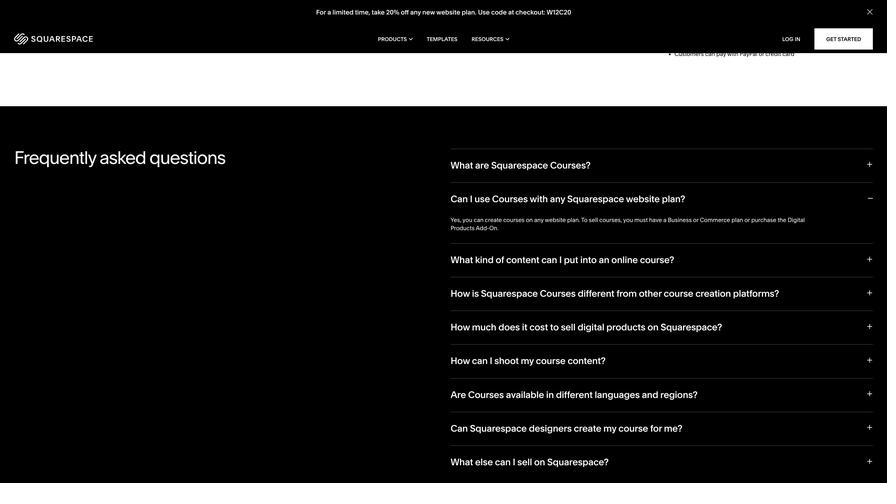 Task type: describe. For each thing, give the bounding box(es) containing it.
are courses available in different languages and regions?
[[451, 389, 698, 401]]

2 you from the left
[[624, 217, 634, 224]]

an
[[599, 254, 610, 266]]

yes, you can create courses on any website plan. to sell courses, you must have a business or commerce plan or purchase the digital products add-on.
[[451, 217, 806, 232]]

on.
[[490, 225, 499, 232]]

languages
[[595, 389, 640, 401]]

paypal
[[741, 50, 758, 58]]

how can i shoot my course content?
[[451, 356, 606, 367]]

website for with
[[627, 194, 661, 205]]

customers can pay with paypal or credit card
[[675, 50, 795, 58]]

use
[[475, 194, 491, 205]]

templates
[[427, 36, 458, 42]]

products
[[607, 322, 646, 333]]

on for squarespace?
[[535, 457, 546, 468]]

questions
[[150, 147, 226, 169]]

credit
[[766, 50, 782, 58]]

what for what are squarespace courses?
[[451, 160, 474, 171]]

what for what kind of content can i put into an online course?
[[451, 254, 474, 266]]

any inside can i use courses with any squarespace website plan? dropdown button
[[551, 194, 566, 205]]

squarespace logo link
[[14, 33, 186, 45]]

any inside yes, you can create courses on any website plan. to sell courses, you must have a business or commerce plan or purchase the digital products add-on.
[[535, 217, 544, 224]]

pay
[[717, 50, 727, 58]]

i left use
[[470, 194, 473, 205]]

take
[[372, 8, 385, 16]]

w12c20
[[547, 8, 572, 16]]

log             in
[[783, 36, 801, 42]]

how much does it cost to sell digital products on squarespace? button
[[451, 311, 874, 345]]

digital
[[578, 322, 605, 333]]

products inside yes, you can create courses on any website plan. to sell courses, you must have a business or commerce plan or purchase the digital products add-on.
[[451, 225, 475, 232]]

for a limited time, take 20% off any new website plan. use code at checkout: w12c20
[[316, 8, 572, 16]]

courses?
[[551, 160, 591, 171]]

in
[[796, 36, 801, 42]]

of
[[496, 254, 505, 266]]

and inside dropdown button
[[642, 389, 659, 401]]

24/7 customer support
[[457, 37, 517, 44]]

regions?
[[661, 389, 698, 401]]

started
[[839, 36, 862, 42]]

sell inside what else can i sell on squarespace? dropdown button
[[518, 457, 533, 468]]

content?
[[568, 356, 606, 367]]

other
[[640, 288, 662, 300]]

i right else on the bottom right of page
[[513, 457, 516, 468]]

what for what else can i sell on squarespace?
[[451, 457, 474, 468]]

courses,
[[600, 217, 623, 224]]

the
[[779, 217, 787, 224]]

analytics
[[457, 10, 481, 17]]

different for in
[[557, 389, 593, 401]]

log
[[783, 36, 794, 42]]

can for can squarespace designers create my course for me?
[[451, 423, 468, 435]]

courses
[[504, 217, 525, 224]]

frequently asked questions
[[14, 147, 226, 169]]

insights
[[521, 10, 542, 17]]

what else can i sell on squarespace?
[[451, 457, 609, 468]]

my for shoot
[[521, 356, 534, 367]]

i inside dropdown button
[[490, 356, 493, 367]]

resources button
[[472, 25, 510, 53]]

at
[[509, 8, 514, 16]]

available
[[506, 389, 545, 401]]

courses for with
[[493, 194, 528, 205]]

sell inside yes, you can create courses on any website plan. to sell courses, you must have a business or commerce plan or purchase the digital products add-on.
[[590, 217, 599, 224]]

digital
[[789, 217, 806, 224]]

for
[[316, 8, 326, 16]]

frequently
[[14, 147, 96, 169]]

a inside yes, you can create courses on any website plan. to sell courses, you must have a business or commerce plan or purchase the digital products add-on.
[[664, 217, 667, 224]]

card
[[783, 50, 795, 58]]

are
[[476, 160, 490, 171]]

1 vertical spatial on
[[648, 322, 659, 333]]

resources
[[472, 36, 504, 42]]

limited
[[333, 8, 354, 16]]

plan. inside yes, you can create courses on any website plan. to sell courses, you must have a business or commerce plan or purchase the digital products add-on.
[[568, 217, 581, 224]]

can inside what else can i sell on squarespace? dropdown button
[[495, 457, 511, 468]]

1 horizontal spatial or
[[745, 217, 751, 224]]

off
[[401, 8, 409, 16]]

0 vertical spatial a
[[328, 8, 331, 16]]

how is squarespace courses different from other course creation platforms?
[[451, 288, 780, 300]]

0 horizontal spatial plan.
[[462, 8, 477, 16]]

can left pay
[[706, 50, 716, 58]]

what else can i sell on squarespace? button
[[451, 446, 874, 480]]

2 horizontal spatial or
[[759, 50, 765, 58]]

new
[[423, 8, 435, 16]]

must
[[635, 217, 648, 224]]

what are squarespace courses?
[[451, 160, 591, 171]]

time,
[[355, 8, 370, 16]]

business
[[669, 217, 692, 224]]

get started link
[[815, 28, 874, 50]]

sell inside how much does it cost to sell digital products on squarespace? dropdown button
[[561, 322, 576, 333]]

log             in link
[[783, 36, 801, 42]]

in
[[547, 389, 554, 401]]

customers
[[675, 50, 705, 58]]

have
[[650, 217, 663, 224]]

much
[[472, 322, 497, 333]]

can inside how can i shoot my course content? dropdown button
[[472, 356, 488, 367]]

checkout:
[[516, 8, 546, 16]]

course for content?
[[536, 356, 566, 367]]

online
[[612, 254, 639, 266]]

how for how much does it cost to sell digital products on squarespace?
[[451, 322, 470, 333]]

creation
[[696, 288, 732, 300]]

analytics and customer insights
[[457, 10, 542, 17]]

how is squarespace courses different from other course creation platforms? button
[[451, 277, 874, 311]]



Task type: vqa. For each thing, say whether or not it's contained in the screenshot.
of at the bottom of the page
yes



Task type: locate. For each thing, give the bounding box(es) containing it.
1 vertical spatial products
[[451, 225, 475, 232]]

courses inside can i use courses with any squarespace website plan? dropdown button
[[493, 194, 528, 205]]

or right business
[[694, 217, 699, 224]]

courses up to
[[540, 288, 576, 300]]

0 vertical spatial with
[[728, 50, 739, 58]]

commerce
[[701, 217, 731, 224]]

0 horizontal spatial with
[[530, 194, 548, 205]]

1 vertical spatial website
[[627, 194, 661, 205]]

2 vertical spatial website
[[545, 217, 566, 224]]

2 horizontal spatial on
[[648, 322, 659, 333]]

customer right use
[[494, 10, 520, 17]]

what left else on the bottom right of page
[[451, 457, 474, 468]]

squarespace inside dropdown button
[[492, 160, 549, 171]]

0 horizontal spatial website
[[437, 8, 461, 16]]

courses up courses
[[493, 194, 528, 205]]

can inside "what kind of content can i put into an online course?" dropdown button
[[542, 254, 558, 266]]

does
[[499, 322, 520, 333]]

what kind of content can i put into an online course? button
[[451, 243, 874, 277]]

0 horizontal spatial course
[[536, 356, 566, 367]]

squarespace logo image
[[14, 33, 93, 45]]

2 horizontal spatial sell
[[590, 217, 599, 224]]

squarespace? inside how much does it cost to sell digital products on squarespace? dropdown button
[[661, 322, 723, 333]]

add-
[[476, 225, 490, 232]]

3 what from the top
[[451, 457, 474, 468]]

1 horizontal spatial with
[[728, 50, 739, 58]]

my for create
[[604, 423, 617, 435]]

what inside dropdown button
[[451, 160, 474, 171]]

0 vertical spatial squarespace?
[[661, 322, 723, 333]]

different inside dropdown button
[[557, 389, 593, 401]]

cost
[[530, 322, 549, 333]]

2 horizontal spatial course
[[664, 288, 694, 300]]

plan. left use
[[462, 8, 477, 16]]

2 vertical spatial sell
[[518, 457, 533, 468]]

squarespace?
[[661, 322, 723, 333], [548, 457, 609, 468]]

0 vertical spatial and
[[483, 10, 493, 17]]

course right other
[[664, 288, 694, 300]]

create for courses
[[485, 217, 502, 224]]

1 can from the top
[[451, 194, 468, 205]]

my inside dropdown button
[[521, 356, 534, 367]]

2 vertical spatial course
[[619, 423, 649, 435]]

from
[[617, 288, 637, 300]]

my down languages
[[604, 423, 617, 435]]

how inside dropdown button
[[451, 356, 470, 367]]

1 horizontal spatial you
[[624, 217, 634, 224]]

0 vertical spatial customer
[[494, 10, 520, 17]]

1 vertical spatial different
[[557, 389, 593, 401]]

courses
[[493, 194, 528, 205], [540, 288, 576, 300], [469, 389, 504, 401]]

and left the regions?
[[642, 389, 659, 401]]

website for courses
[[545, 217, 566, 224]]

customer right 24/7 on the top
[[470, 37, 495, 44]]

with inside dropdown button
[[530, 194, 548, 205]]

and
[[483, 10, 493, 17], [642, 389, 659, 401]]

get started
[[827, 36, 862, 42]]

website inside dropdown button
[[627, 194, 661, 205]]

1 vertical spatial plan.
[[568, 217, 581, 224]]

products
[[378, 36, 407, 42], [451, 225, 475, 232]]

platforms?
[[734, 288, 780, 300]]

0 vertical spatial create
[[485, 217, 502, 224]]

how for how can i shoot my course content?
[[451, 356, 470, 367]]

course?
[[641, 254, 675, 266]]

1 vertical spatial create
[[574, 423, 602, 435]]

course up in
[[536, 356, 566, 367]]

support
[[497, 37, 517, 44]]

0 vertical spatial sell
[[590, 217, 599, 224]]

0 horizontal spatial you
[[463, 217, 473, 224]]

0 vertical spatial courses
[[493, 194, 528, 205]]

1 vertical spatial sell
[[561, 322, 576, 333]]

on right products
[[648, 322, 659, 333]]

courses inside are courses available in different languages and regions? dropdown button
[[469, 389, 504, 401]]

what left are
[[451, 160, 474, 171]]

1 horizontal spatial any
[[535, 217, 544, 224]]

code
[[492, 8, 507, 16]]

else
[[476, 457, 493, 468]]

20%
[[386, 8, 400, 16]]

different inside dropdown button
[[578, 288, 615, 300]]

0 horizontal spatial a
[[328, 8, 331, 16]]

24/7
[[457, 37, 468, 44]]

create inside yes, you can create courses on any website plan. to sell courses, you must have a business or commerce plan or purchase the digital products add-on.
[[485, 217, 502, 224]]

1 horizontal spatial create
[[574, 423, 602, 435]]

can inside can i use courses with any squarespace website plan? dropdown button
[[451, 194, 468, 205]]

how up are
[[451, 356, 470, 367]]

and right analytics
[[483, 10, 493, 17]]

on for any
[[526, 217, 533, 224]]

0 horizontal spatial products
[[378, 36, 407, 42]]

how left much
[[451, 322, 470, 333]]

1 horizontal spatial sell
[[561, 322, 576, 333]]

are courses available in different languages and regions? button
[[451, 378, 874, 412]]

2 horizontal spatial any
[[551, 194, 566, 205]]

create for my
[[574, 423, 602, 435]]

what left kind
[[451, 254, 474, 266]]

1 horizontal spatial squarespace?
[[661, 322, 723, 333]]

website up must
[[627, 194, 661, 205]]

to
[[551, 322, 559, 333]]

plan
[[732, 217, 744, 224]]

1 vertical spatial course
[[536, 356, 566, 367]]

or left credit on the right top of the page
[[759, 50, 765, 58]]

1 vertical spatial how
[[451, 322, 470, 333]]

1 horizontal spatial a
[[664, 217, 667, 224]]

use
[[478, 8, 490, 16]]

1 vertical spatial customer
[[470, 37, 495, 44]]

yes,
[[451, 217, 462, 224]]

2 what from the top
[[451, 254, 474, 266]]

courses right are
[[469, 389, 504, 401]]

create inside dropdown button
[[574, 423, 602, 435]]

0 vertical spatial website
[[437, 8, 461, 16]]

sell
[[590, 217, 599, 224], [561, 322, 576, 333], [518, 457, 533, 468]]

can squarespace designers create my course for me?
[[451, 423, 683, 435]]

0 horizontal spatial squarespace?
[[548, 457, 609, 468]]

2 vertical spatial courses
[[469, 389, 504, 401]]

1 horizontal spatial course
[[619, 423, 649, 435]]

how much does it cost to sell digital products on squarespace?
[[451, 322, 723, 333]]

my inside dropdown button
[[604, 423, 617, 435]]

plan?
[[663, 194, 686, 205]]

for
[[651, 423, 663, 435]]

0 vertical spatial plan.
[[462, 8, 477, 16]]

get
[[827, 36, 837, 42]]

1 vertical spatial and
[[642, 389, 659, 401]]

or right the plan
[[745, 217, 751, 224]]

can squarespace designers create my course for me? button
[[451, 412, 874, 446]]

website right the "new"
[[437, 8, 461, 16]]

how for how is squarespace courses different from other course creation platforms?
[[451, 288, 470, 300]]

can
[[451, 194, 468, 205], [451, 423, 468, 435]]

2 how from the top
[[451, 322, 470, 333]]

0 horizontal spatial any
[[410, 8, 421, 16]]

0 horizontal spatial create
[[485, 217, 502, 224]]

on right courses
[[526, 217, 533, 224]]

templates link
[[427, 25, 458, 53]]

1 vertical spatial any
[[551, 194, 566, 205]]

you left must
[[624, 217, 634, 224]]

can up the add-
[[474, 217, 484, 224]]

plan.
[[462, 8, 477, 16], [568, 217, 581, 224]]

website inside yes, you can create courses on any website plan. to sell courses, you must have a business or commerce plan or purchase the digital products add-on.
[[545, 217, 566, 224]]

course left for
[[619, 423, 649, 435]]

it
[[522, 322, 528, 333]]

0 vertical spatial can
[[451, 194, 468, 205]]

0 vertical spatial products
[[378, 36, 407, 42]]

course inside can squarespace designers create my course for me? dropdown button
[[619, 423, 649, 435]]

2 vertical spatial how
[[451, 356, 470, 367]]

you right "yes,"
[[463, 217, 473, 224]]

kind
[[476, 254, 494, 266]]

3 how from the top
[[451, 356, 470, 367]]

products down "yes,"
[[451, 225, 475, 232]]

can inside can squarespace designers create my course for me? dropdown button
[[451, 423, 468, 435]]

course inside how can i shoot my course content? dropdown button
[[536, 356, 566, 367]]

content
[[507, 254, 540, 266]]

squarespace
[[492, 160, 549, 171], [568, 194, 625, 205], [481, 288, 538, 300], [470, 423, 527, 435]]

can right else on the bottom right of page
[[495, 457, 511, 468]]

1 vertical spatial courses
[[540, 288, 576, 300]]

my right shoot
[[521, 356, 534, 367]]

can inside yes, you can create courses on any website plan. to sell courses, you must have a business or commerce plan or purchase the digital products add-on.
[[474, 217, 484, 224]]

1 horizontal spatial products
[[451, 225, 475, 232]]

how can i shoot my course content? button
[[451, 345, 874, 378]]

a
[[328, 8, 331, 16], [664, 217, 667, 224]]

purchase
[[752, 217, 777, 224]]

on
[[526, 217, 533, 224], [648, 322, 659, 333], [535, 457, 546, 468]]

can for can i use courses with any squarespace website plan?
[[451, 194, 468, 205]]

i left put
[[560, 254, 562, 266]]

can i use courses with any squarespace website plan?
[[451, 194, 686, 205]]

into
[[581, 254, 597, 266]]

different left from
[[578, 288, 615, 300]]

plan. left to
[[568, 217, 581, 224]]

what are squarespace courses? button
[[451, 149, 874, 183]]

can left put
[[542, 254, 558, 266]]

0 vertical spatial how
[[451, 288, 470, 300]]

1 horizontal spatial on
[[535, 457, 546, 468]]

can down are
[[451, 423, 468, 435]]

0 horizontal spatial on
[[526, 217, 533, 224]]

1 horizontal spatial and
[[642, 389, 659, 401]]

a right the for
[[328, 8, 331, 16]]

what
[[451, 160, 474, 171], [451, 254, 474, 266], [451, 457, 474, 468]]

i left shoot
[[490, 356, 493, 367]]

1 horizontal spatial website
[[545, 217, 566, 224]]

1 vertical spatial a
[[664, 217, 667, 224]]

0 horizontal spatial or
[[694, 217, 699, 224]]

how left is
[[451, 288, 470, 300]]

courses inside how is squarespace courses different from other course creation platforms? dropdown button
[[540, 288, 576, 300]]

0 horizontal spatial my
[[521, 356, 534, 367]]

1 vertical spatial my
[[604, 423, 617, 435]]

to
[[582, 217, 588, 224]]

course for for
[[619, 423, 649, 435]]

2 vertical spatial any
[[535, 217, 544, 224]]

1 vertical spatial can
[[451, 423, 468, 435]]

is
[[472, 288, 479, 300]]

designers
[[529, 423, 572, 435]]

different right in
[[557, 389, 593, 401]]

1 how from the top
[[451, 288, 470, 300]]

can left shoot
[[472, 356, 488, 367]]

0 horizontal spatial and
[[483, 10, 493, 17]]

1 horizontal spatial plan.
[[568, 217, 581, 224]]

1 horizontal spatial my
[[604, 423, 617, 435]]

course inside how is squarespace courses different from other course creation platforms? dropdown button
[[664, 288, 694, 300]]

0 vertical spatial course
[[664, 288, 694, 300]]

2 vertical spatial what
[[451, 457, 474, 468]]

a right have
[[664, 217, 667, 224]]

can i use courses with any squarespace website plan? button
[[451, 183, 874, 216]]

me?
[[665, 423, 683, 435]]

what kind of content can i put into an online course?
[[451, 254, 675, 266]]

different for courses
[[578, 288, 615, 300]]

0 horizontal spatial sell
[[518, 457, 533, 468]]

shoot
[[495, 356, 519, 367]]

products inside button
[[378, 36, 407, 42]]

products down 20%
[[378, 36, 407, 42]]

create
[[485, 217, 502, 224], [574, 423, 602, 435]]

1 what from the top
[[451, 160, 474, 171]]

how
[[451, 288, 470, 300], [451, 322, 470, 333], [451, 356, 470, 367]]

customer
[[494, 10, 520, 17], [470, 37, 495, 44]]

on down designers at the right of the page
[[535, 457, 546, 468]]

products button
[[378, 25, 413, 53]]

can
[[706, 50, 716, 58], [474, 217, 484, 224], [542, 254, 558, 266], [472, 356, 488, 367], [495, 457, 511, 468]]

1 vertical spatial squarespace?
[[548, 457, 609, 468]]

0 vertical spatial different
[[578, 288, 615, 300]]

0 vertical spatial any
[[410, 8, 421, 16]]

1 vertical spatial with
[[530, 194, 548, 205]]

or
[[759, 50, 765, 58], [694, 217, 699, 224], [745, 217, 751, 224]]

1 vertical spatial what
[[451, 254, 474, 266]]

0 vertical spatial what
[[451, 160, 474, 171]]

different
[[578, 288, 615, 300], [557, 389, 593, 401]]

asked
[[100, 147, 146, 169]]

squarespace? inside what else can i sell on squarespace? dropdown button
[[548, 457, 609, 468]]

2 vertical spatial on
[[535, 457, 546, 468]]

website down can i use courses with any squarespace website plan?
[[545, 217, 566, 224]]

on inside yes, you can create courses on any website plan. to sell courses, you must have a business or commerce plan or purchase the digital products add-on.
[[526, 217, 533, 224]]

you
[[463, 217, 473, 224], [624, 217, 634, 224]]

1 you from the left
[[463, 217, 473, 224]]

can up "yes,"
[[451, 194, 468, 205]]

courses for different
[[540, 288, 576, 300]]

website
[[437, 8, 461, 16], [627, 194, 661, 205], [545, 217, 566, 224]]

0 vertical spatial on
[[526, 217, 533, 224]]

2 can from the top
[[451, 423, 468, 435]]

0 vertical spatial my
[[521, 356, 534, 367]]

with
[[728, 50, 739, 58], [530, 194, 548, 205]]

2 horizontal spatial website
[[627, 194, 661, 205]]



